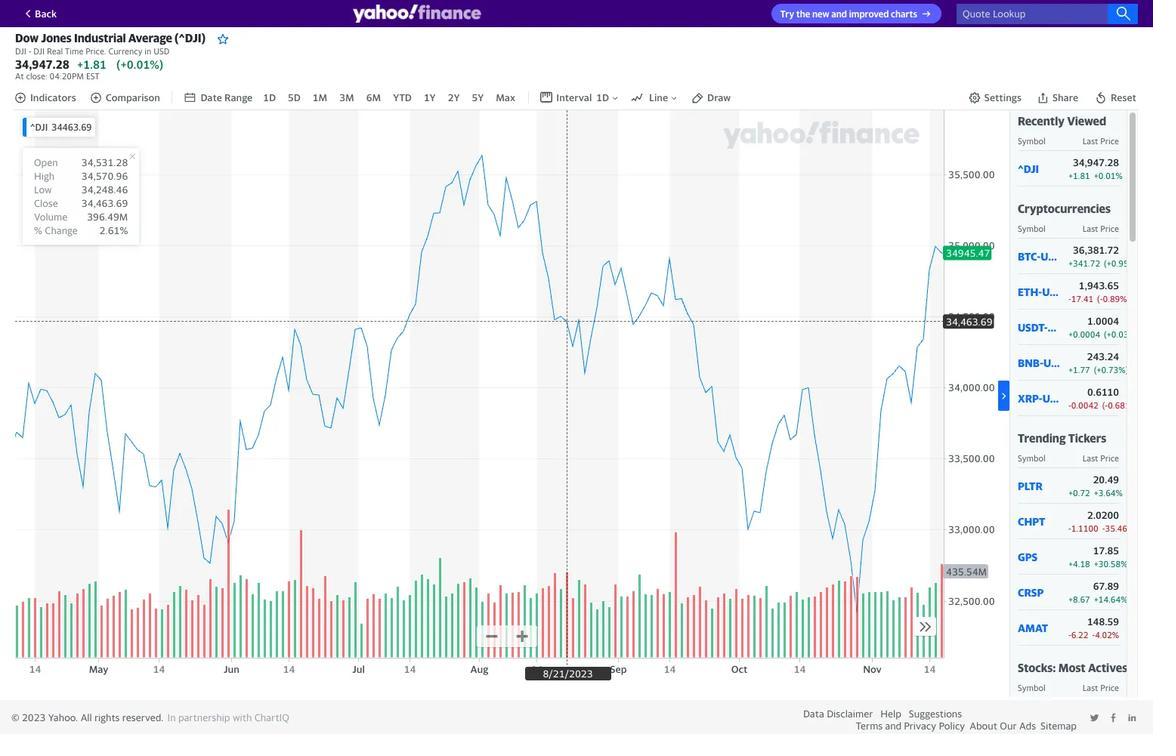 Task type: locate. For each thing, give the bounding box(es) containing it.
2 last price from the top
[[1083, 224, 1119, 234]]

3 last price from the top
[[1083, 454, 1119, 463]]

1.0004
[[1088, 315, 1119, 327]]

1 1d from the left
[[263, 92, 276, 104]]

symbol for trending tickers
[[1018, 454, 1046, 463]]

- right chpt link
[[1069, 524, 1072, 534]]

0 vertical spatial ^dji
[[30, 122, 48, 133]]

1 horizontal spatial 1d
[[597, 92, 609, 104]]

1 vertical spatial +1.81
[[1069, 171, 1090, 181]]

symbol
[[1018, 136, 1046, 146], [1018, 224, 1046, 234], [1018, 454, 1046, 463], [1018, 683, 1046, 693]]

20.49
[[1093, 474, 1119, 486]]

(- for xrp-usd
[[1103, 401, 1108, 410]]

36,381.72
[[1073, 244, 1119, 256]]

^dji down the recently
[[1018, 162, 1039, 175]]

dji
[[15, 46, 26, 56], [33, 46, 45, 56]]

1d left 5d
[[263, 92, 276, 104]]

indicators
[[30, 92, 76, 104]]

34,947.28 up +0.01%
[[1073, 157, 1119, 169]]

gps
[[1018, 551, 1038, 564]]

^dji inside right column "element"
[[1018, 162, 1039, 175]]

1 symbol from the top
[[1018, 136, 1046, 146]]

last price down viewed
[[1083, 136, 1119, 146]]

0 horizontal spatial dji
[[15, 46, 26, 56]]

reserved.
[[122, 712, 164, 724]]

1 horizontal spatial +1.81
[[1069, 171, 1090, 181]]

1 vertical spatial and
[[885, 720, 902, 732]]

1 price from the top
[[1101, 136, 1119, 146]]

- right 'amat' link
[[1069, 630, 1072, 640]]

0 horizontal spatial 1d
[[263, 92, 276, 104]]

help
[[881, 708, 902, 720]]

back button
[[15, 4, 63, 23]]

back
[[35, 7, 57, 19]]

dji down dow
[[15, 46, 26, 56]]

1 vertical spatial 34,947.28
[[1073, 157, 1119, 169]]

recently viewed link
[[1018, 114, 1107, 128]]

34,248.46
[[81, 184, 128, 196]]

last price for trending tickers
[[1083, 454, 1119, 463]]

34,947.28 down real
[[15, 58, 69, 71]]

0 vertical spatial 34,947.28
[[15, 58, 69, 71]]

2y
[[448, 92, 460, 104]]

viewed
[[1067, 114, 1107, 128]]

2023
[[22, 712, 46, 724]]

last price for recently viewed
[[1083, 136, 1119, 146]]

(+0.01%) at close:  04:20pm est
[[15, 58, 163, 81]]

-
[[29, 46, 31, 56], [1069, 294, 1072, 304], [1069, 401, 1072, 410], [1069, 524, 1072, 534], [1103, 524, 1105, 534], [1069, 630, 1072, 640], [1093, 630, 1095, 640]]

symbol down stocks:
[[1018, 683, 1046, 693]]

recently viewed
[[1018, 114, 1107, 128]]

and
[[832, 8, 847, 20], [885, 720, 902, 732]]

last price up 20.49
[[1083, 454, 1119, 463]]

1 horizontal spatial 34,947.28
[[1073, 157, 1119, 169]]

2 1d from the left
[[597, 92, 609, 104]]

3 last from the top
[[1083, 454, 1099, 463]]

last
[[1083, 136, 1099, 146], [1083, 224, 1099, 234], [1083, 454, 1099, 463], [1083, 683, 1099, 693]]

dji - dji real time price. currency in usd
[[15, 46, 170, 56]]

last up the 36,381.72 in the right top of the page
[[1083, 224, 1099, 234]]

(+0.95%)
[[1104, 259, 1139, 268]]

follow on linkedin image
[[1128, 714, 1138, 723]]

gps link
[[1018, 551, 1061, 564]]

help link
[[881, 708, 902, 720]]

1 vertical spatial (-
[[1103, 401, 1108, 410]]

34,947.28 inside 34,947.28 +1.81 +0.01%
[[1073, 157, 1119, 169]]

8/21/2023
[[543, 668, 593, 680]]

all
[[81, 712, 92, 724]]

2 symbol from the top
[[1018, 224, 1046, 234]]

+1.81
[[77, 58, 106, 71], [1069, 171, 1090, 181]]

1 horizontal spatial and
[[885, 720, 902, 732]]

0 horizontal spatial and
[[832, 8, 847, 20]]

17.85 +4.18 +30.58%
[[1069, 545, 1128, 569]]

- for 148.59
[[1069, 630, 1072, 640]]

1m
[[313, 92, 327, 104]]

price up the 36,381.72 in the right top of the page
[[1101, 224, 1119, 234]]

follow on twitter image
[[1090, 714, 1100, 723]]

price down actives
[[1101, 683, 1119, 693]]

price for cryptocurrencies
[[1101, 224, 1119, 234]]

5d
[[288, 92, 301, 104]]

^dji for ^dji 34463.69
[[30, 122, 48, 133]]

symbol up btc-
[[1018, 224, 1046, 234]]

^dji down indicators button
[[30, 122, 48, 133]]

+1.81 inside 34,947.28 +1.81 +0.01%
[[1069, 171, 1090, 181]]

symbol down the recently
[[1018, 136, 1046, 146]]

symbol down trending
[[1018, 454, 1046, 463]]

price up 20.49
[[1101, 454, 1119, 463]]

and right new
[[832, 8, 847, 20]]

0 horizontal spatial +1.81
[[77, 58, 106, 71]]

© 2023 yahoo. all rights reserved. in partnership with chartiq
[[11, 712, 289, 724]]

396.49m
[[87, 211, 128, 223]]

and inside button
[[832, 8, 847, 20]]

bnb-usd
[[1018, 356, 1065, 369]]

xrp-usd
[[1018, 392, 1064, 405]]

last for cryptocurrencies
[[1083, 224, 1099, 234]]

ytd
[[393, 92, 412, 104]]

4 price from the top
[[1101, 683, 1119, 693]]

3m
[[340, 92, 354, 104]]

try
[[781, 8, 794, 20]]

reset button
[[1094, 90, 1138, 105]]

0 horizontal spatial ^dji
[[30, 122, 48, 133]]

privacy policy link
[[904, 720, 965, 732]]

0 vertical spatial and
[[832, 8, 847, 20]]

change
[[45, 225, 78, 237]]

^dji for ^dji
[[1018, 162, 1039, 175]]

last down viewed
[[1083, 136, 1099, 146]]

1 horizontal spatial ^dji
[[1018, 162, 1039, 175]]

1d right interval
[[597, 92, 609, 104]]

symbol for recently viewed
[[1018, 136, 1046, 146]]

- inside the 1,943.65 -17.41 (-0.89%)
[[1069, 294, 1072, 304]]

rights
[[94, 712, 120, 724]]

(- down 1,943.65
[[1098, 294, 1103, 304]]

last for recently viewed
[[1083, 136, 1099, 146]]

(- inside 0.6110 -0.0042 (-0.6817%)
[[1103, 401, 1108, 410]]

trending tickers
[[1018, 432, 1107, 445]]

crsp
[[1018, 586, 1044, 599]]

0 vertical spatial +1.81
[[77, 58, 106, 71]]

ytd button
[[392, 90, 413, 105]]

right column element
[[1010, 110, 1149, 735]]

1d button
[[262, 90, 277, 105]]

5y
[[472, 92, 484, 104]]

+1.81 down dji - dji real time price. currency in usd
[[77, 58, 106, 71]]

eth-
[[1018, 285, 1042, 298]]

+1.81 for 34,947.28 +1.81 +0.01%
[[1069, 171, 1090, 181]]

last down tickers
[[1083, 454, 1099, 463]]

148.59
[[1088, 616, 1119, 628]]

- right eth-usd link
[[1069, 294, 1072, 304]]

1m button
[[311, 90, 329, 105]]

last price down actives
[[1083, 683, 1119, 693]]

time
[[65, 46, 83, 56]]

(-
[[1098, 294, 1103, 304], [1103, 401, 1108, 410]]

max
[[496, 92, 515, 104]]

dji left real
[[33, 46, 45, 56]]

0.0042
[[1072, 401, 1099, 410]]

1 horizontal spatial dji
[[33, 46, 45, 56]]

dow jones industrial average (^dji)
[[15, 31, 206, 45]]

and right terms
[[885, 720, 902, 732]]

0 horizontal spatial 34,947.28
[[15, 58, 69, 71]]

3 price from the top
[[1101, 454, 1119, 463]]

symbol for cryptocurrencies
[[1018, 224, 1046, 234]]

actives
[[1088, 661, 1128, 675]]

usd for xrp-
[[1043, 392, 1064, 405]]

indicators button
[[14, 92, 76, 104]]

amat
[[1018, 622, 1049, 635]]

2 price from the top
[[1101, 224, 1119, 234]]

2 last from the top
[[1083, 224, 1099, 234]]

last down actives
[[1083, 683, 1099, 693]]

price down viewed
[[1101, 136, 1119, 146]]

usdt-usd link
[[1018, 321, 1069, 334]]

+1.77
[[1069, 365, 1090, 375]]

yahoo finance logo image
[[353, 5, 481, 23]]

suggestions link
[[909, 708, 962, 720]]

1 last from the top
[[1083, 136, 1099, 146]]

- inside 0.6110 -0.0042 (-0.6817%)
[[1069, 401, 1072, 410]]

0 vertical spatial (-
[[1098, 294, 1103, 304]]

1 vertical spatial ^dji
[[1018, 162, 1039, 175]]

and inside "data disclaimer help suggestions terms and privacy policy about our ads sitemap"
[[885, 720, 902, 732]]

1 last price from the top
[[1083, 136, 1119, 146]]

+0.72
[[1069, 488, 1090, 498]]

data disclaimer help suggestions terms and privacy policy about our ads sitemap
[[803, 708, 1077, 732]]

last price up the 36,381.72 in the right top of the page
[[1083, 224, 1119, 234]]

last price for cryptocurrencies
[[1083, 224, 1119, 234]]

- right 6.22
[[1093, 630, 1095, 640]]

3 symbol from the top
[[1018, 454, 1046, 463]]

in
[[145, 46, 151, 56]]

cryptocurrencies link
[[1018, 202, 1111, 215]]

average
[[128, 31, 172, 45]]

- right xrp-usd
[[1069, 401, 1072, 410]]

- down dow
[[29, 46, 31, 56]]

stocks:
[[1018, 661, 1056, 675]]

(- down 0.6110
[[1103, 401, 1108, 410]]

+1.81 for 34,947.28 +1.81
[[77, 58, 106, 71]]

eth-usd
[[1018, 285, 1063, 298]]

chart toolbar toolbar
[[14, 84, 1138, 110]]

+1.81 left +0.01%
[[1069, 171, 1090, 181]]

pltr
[[1018, 480, 1043, 492]]

btc-usd link
[[1018, 250, 1062, 263]]

usd for eth-
[[1042, 285, 1063, 298]]

1,943.65
[[1079, 280, 1119, 292]]

jones
[[41, 31, 72, 45]]

data disclaimer link
[[803, 708, 873, 720]]

1,943.65 -17.41 (-0.89%)
[[1069, 280, 1130, 304]]

follow on facebook image
[[1109, 714, 1119, 723]]

(- inside the 1,943.65 -17.41 (-0.89%)
[[1098, 294, 1103, 304]]



Task type: describe. For each thing, give the bounding box(es) containing it.
our
[[1000, 720, 1017, 732]]

bnb-
[[1018, 356, 1044, 369]]

Quote Lookup text field
[[957, 3, 1138, 24]]

show more image
[[998, 390, 1010, 402]]

usd for usdt-
[[1048, 321, 1069, 334]]

1.0004 +0.0004 (+0.0371%)
[[1069, 315, 1149, 339]]

- for 1,943.65
[[1069, 294, 1072, 304]]

4 symbol from the top
[[1018, 683, 1046, 693]]

+0.0004
[[1069, 330, 1101, 339]]

disclaimer
[[827, 708, 873, 720]]

34,531.28
[[81, 157, 128, 169]]

- for 2.0200
[[1069, 524, 1072, 534]]

+30.58%
[[1094, 559, 1128, 569]]

new
[[813, 8, 830, 20]]

try the new and improved charts
[[781, 8, 918, 20]]

usd for btc-
[[1041, 250, 1062, 263]]

0.6110 -0.0042 (-0.6817%)
[[1069, 386, 1145, 410]]

% change
[[34, 225, 78, 237]]

usd for bnb-
[[1044, 356, 1065, 369]]

- down the 2.0200
[[1103, 524, 1105, 534]]

dow
[[15, 31, 39, 45]]

04:20pm
[[50, 71, 84, 81]]

stocks: most actives
[[1018, 661, 1128, 675]]

line button
[[631, 92, 679, 104]]

price for trending tickers
[[1101, 454, 1119, 463]]

(+0.01%)
[[116, 58, 163, 71]]

with
[[233, 712, 252, 724]]

max button
[[494, 90, 517, 105]]

sitemap link
[[1041, 720, 1077, 732]]

1.1100
[[1072, 524, 1099, 534]]

partnership
[[178, 712, 230, 724]]

about
[[970, 720, 998, 732]]

currency
[[108, 46, 142, 56]]

34,947.28 for 34,947.28 +1.81
[[15, 58, 69, 71]]

close:
[[26, 71, 47, 81]]

last for trending tickers
[[1083, 454, 1099, 463]]

volume
[[34, 211, 67, 223]]

34,947.28 for 34,947.28 +1.81 +0.01%
[[1073, 157, 1119, 169]]

line
[[649, 92, 668, 104]]

terms link
[[856, 720, 883, 732]]

17.41
[[1072, 294, 1094, 304]]

draw button
[[690, 90, 733, 105]]

^dji link
[[1018, 162, 1061, 175]]

search image
[[1116, 6, 1131, 21]]

industrial
[[74, 31, 126, 45]]

date range
[[201, 92, 253, 104]]

in
[[167, 712, 176, 724]]

4.02%
[[1095, 630, 1119, 640]]

©
[[11, 712, 19, 724]]

ads
[[1020, 720, 1036, 732]]

price for recently viewed
[[1101, 136, 1119, 146]]

34,463.69
[[81, 197, 128, 209]]

share
[[1053, 92, 1079, 104]]

- for dji
[[29, 46, 31, 56]]

about our ads link
[[970, 720, 1036, 732]]

chartiq
[[254, 712, 289, 724]]

5d button
[[286, 90, 302, 105]]

- for 0.6110
[[1069, 401, 1072, 410]]

share button
[[1035, 90, 1080, 105]]

6m
[[366, 92, 381, 104]]

date range button
[[184, 92, 253, 104]]

privacy
[[904, 720, 937, 732]]

bnb-usd link
[[1018, 356, 1065, 369]]

trending
[[1018, 432, 1066, 445]]

btc-usd
[[1018, 250, 1062, 263]]

6m button
[[365, 90, 383, 105]]

usdt-
[[1018, 321, 1048, 334]]

2 dji from the left
[[33, 46, 45, 56]]

charts
[[891, 8, 918, 20]]

low
[[34, 184, 52, 196]]

(- for eth-usd
[[1098, 294, 1103, 304]]

4 last price from the top
[[1083, 683, 1119, 693]]

xrp-
[[1018, 392, 1043, 405]]

+0.01%
[[1094, 171, 1123, 181]]

+14.64%
[[1094, 595, 1128, 605]]

67.89 +8.67 +14.64%
[[1069, 581, 1128, 605]]

4 last from the top
[[1083, 683, 1099, 693]]

(+0.0371%)
[[1104, 330, 1149, 339]]

interval
[[557, 92, 592, 104]]

67.89
[[1093, 581, 1119, 593]]

(^dji)
[[175, 31, 206, 45]]

chpt link
[[1018, 515, 1061, 528]]

34,570.96
[[81, 170, 128, 182]]

0.89%)
[[1103, 294, 1130, 304]]

2.0200
[[1088, 510, 1119, 522]]

0.6110
[[1088, 386, 1119, 398]]

+3.64%
[[1094, 488, 1123, 498]]

the
[[797, 8, 810, 20]]

1 dji from the left
[[15, 46, 26, 56]]

crsp link
[[1018, 586, 1061, 599]]

interval 1d
[[557, 92, 609, 104]]

open
[[34, 157, 58, 169]]

nav element
[[184, 90, 517, 105]]

1y
[[424, 92, 436, 104]]

at
[[15, 71, 24, 81]]

improved
[[849, 8, 889, 20]]

price.
[[86, 46, 106, 56]]

data
[[803, 708, 824, 720]]

1d inside button
[[263, 92, 276, 104]]



Task type: vqa. For each thing, say whether or not it's contained in the screenshot.


